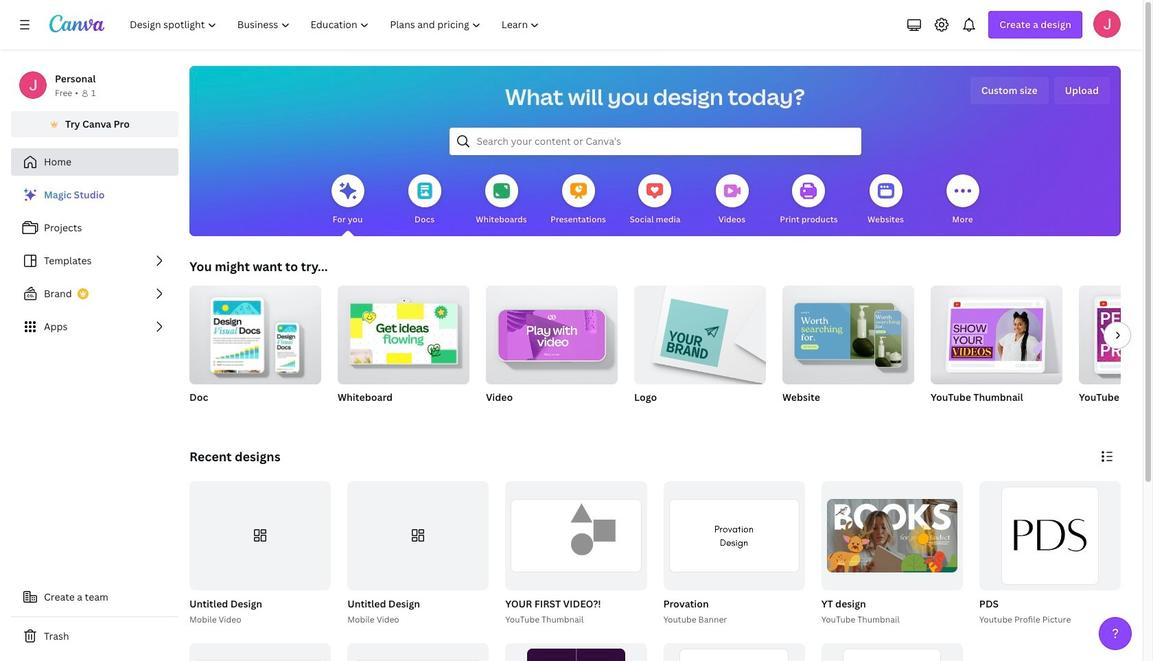 Task type: vqa. For each thing, say whether or not it's contained in the screenshot.
search field
yes



Task type: locate. For each thing, give the bounding box(es) containing it.
None search field
[[450, 128, 862, 155]]

Search search field
[[477, 128, 834, 155]]

top level navigation element
[[121, 11, 552, 38]]

group
[[190, 280, 321, 422], [190, 280, 321, 385], [635, 280, 766, 422], [635, 280, 766, 385], [783, 280, 915, 422], [783, 280, 915, 385], [931, 280, 1063, 422], [931, 280, 1063, 385], [338, 286, 470, 422], [338, 286, 470, 385], [486, 286, 618, 422], [1080, 286, 1154, 422], [1080, 286, 1154, 385], [187, 481, 331, 627], [190, 481, 331, 590], [345, 481, 489, 627], [503, 481, 647, 627], [661, 481, 805, 627], [664, 481, 805, 590], [819, 481, 963, 627], [822, 481, 963, 590], [977, 481, 1122, 627], [980, 481, 1122, 590], [506, 643, 647, 661], [664, 643, 805, 661], [822, 643, 963, 661]]

james peterson image
[[1094, 10, 1122, 38]]

list
[[11, 181, 179, 341]]



